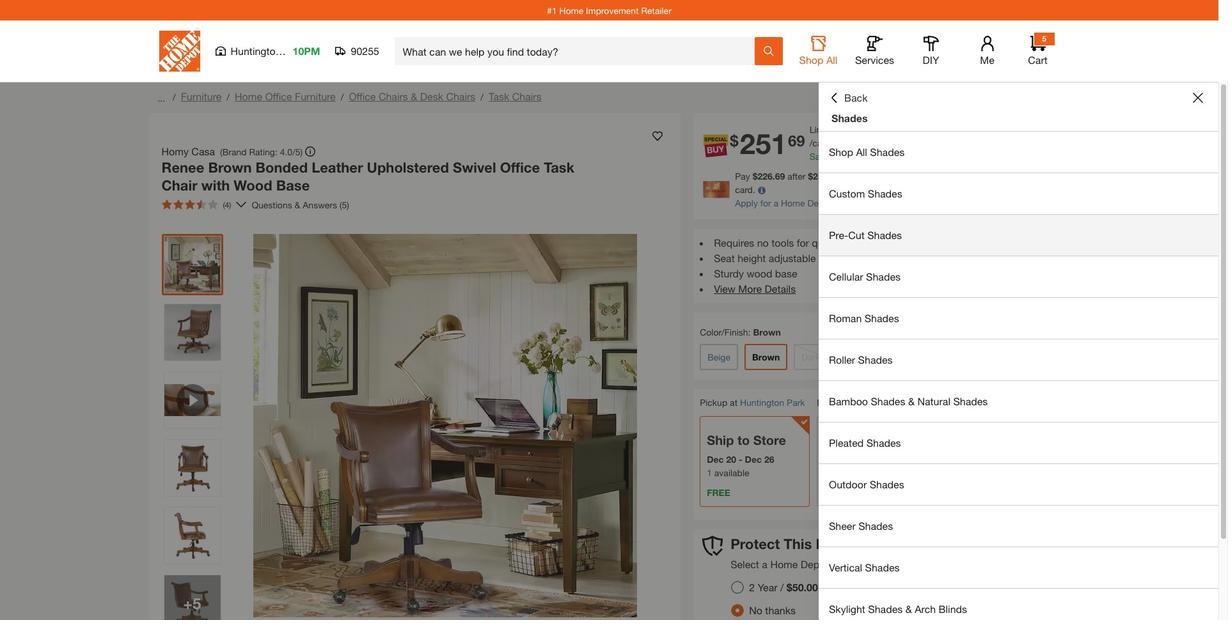Task type: describe. For each thing, give the bounding box(es) containing it.
home right the #1
[[559, 5, 583, 16]]

card
[[878, 198, 898, 209]]

vertical shades
[[829, 562, 900, 574]]

purchase
[[926, 171, 963, 182]]

... button
[[155, 89, 168, 107]]

1 horizontal spatial park
[[787, 397, 805, 408]]

roman
[[829, 312, 862, 324]]

shades for custom shades
[[868, 187, 902, 200]]

diy
[[923, 54, 939, 66]]

%)
[[879, 151, 890, 162]]

arch
[[915, 603, 936, 615]]

pre-cut shades
[[829, 229, 902, 241]]

0 horizontal spatial huntington
[[231, 45, 281, 57]]

1 vertical spatial 25
[[813, 171, 823, 182]]

90255 link
[[869, 396, 894, 410]]

sheer shades link
[[819, 506, 1218, 547]]

questions & answers (5)
[[252, 199, 349, 210]]

2 year / $50.00
[[749, 582, 818, 594]]

& inside bamboo shades & natural shades link
[[908, 395, 915, 407]]

1 horizontal spatial a
[[774, 198, 778, 209]]

2 chairs from the left
[[446, 90, 475, 102]]

3 chairs from the left
[[512, 90, 542, 102]]

no thanks
[[749, 605, 796, 617]]

1 horizontal spatial huntington
[[740, 397, 784, 408]]

/ right ... at the left of page
[[173, 91, 176, 102]]

shades for cellular shades
[[866, 271, 901, 283]]

select
[[731, 559, 759, 571]]

& down base
[[295, 199, 300, 210]]

shop all shades link
[[819, 132, 1218, 173]]

roman shades link
[[819, 298, 1218, 339]]

2
[[749, 582, 755, 594]]

(4)
[[223, 200, 231, 210]]

& inside skylight shades & arch blinds link
[[906, 603, 912, 615]]

0 horizontal spatial office
[[265, 90, 292, 102]]

delivering
[[817, 397, 856, 408]]

pickup at huntington park
[[700, 397, 805, 408]]

1
[[707, 467, 712, 478]]

pay
[[735, 171, 750, 182]]

/ inside option group
[[780, 582, 784, 594]]

renee
[[162, 159, 204, 176]]

at
[[730, 397, 738, 408]]

depot inside protect this item select a home depot protection plan by allstate for:
[[801, 559, 829, 571]]

seat
[[714, 252, 735, 264]]

5
[[1042, 34, 1046, 43]]

height
[[738, 252, 766, 264]]

roller
[[829, 354, 855, 366]]

pre-
[[829, 229, 848, 241]]

1 dec from the left
[[707, 454, 724, 465]]

home office furniture link
[[235, 90, 336, 102]]

office inside renee brown bonded leather upholstered swivel office task chair with wood base
[[500, 159, 540, 176]]

0 vertical spatial park
[[284, 45, 305, 57]]

$ right pay
[[753, 171, 758, 182]]

desk
[[420, 90, 443, 102]]

3.5 stars image
[[162, 200, 218, 210]]

apply for a home depot consumer card
[[735, 198, 898, 209]]

vertical
[[829, 562, 862, 574]]

/ down 90255 button in the top of the page
[[341, 91, 344, 102]]

renee brown bonded leather upholstered swivel office task chair with wood base
[[162, 159, 575, 193]]

brown homy casa task chairs renee 64.0 image
[[164, 237, 220, 293]]

more
[[738, 283, 762, 295]]

color/finish
[[700, 327, 748, 338]]

base
[[775, 267, 797, 280]]

a inside your total qualifying purchase upon opening a new card.
[[1024, 171, 1029, 182]]

20 inside limit 20 per order /carton $ 411 . 94 save $ 160 . 25 ( 39 %)
[[831, 124, 841, 135]]

services button
[[854, 36, 895, 67]]

outdoor shades
[[829, 478, 904, 491]]

blinds
[[939, 603, 967, 615]]

/carton
[[810, 138, 838, 148]]

qualifying
[[886, 171, 924, 182]]

#1
[[547, 5, 557, 16]]

roman shades
[[829, 312, 899, 324]]

(4) link
[[156, 194, 247, 215]]

wood
[[747, 267, 772, 280]]

90255 button
[[335, 45, 380, 58]]

sheer shades
[[829, 520, 893, 532]]

pleated shades link
[[819, 423, 1218, 464]]

226.69
[[758, 171, 785, 182]]

0 vertical spatial .
[[860, 138, 863, 148]]

shades for skylight shades & arch blinds
[[868, 603, 903, 615]]

brown button
[[744, 344, 788, 370]]

pleated shades
[[829, 437, 901, 449]]

opening
[[989, 171, 1021, 182]]

your
[[846, 171, 863, 182]]

all for shop all shades
[[856, 146, 867, 158]]

shades for roman shades
[[865, 312, 899, 324]]

limit 20 per order /carton $ 411 . 94 save $ 160 . 25 ( 39 %)
[[810, 124, 890, 162]]

2 furniture from the left
[[295, 90, 336, 102]]

card.
[[735, 184, 755, 195]]

shades down back button
[[831, 112, 868, 124]]

answers
[[303, 199, 337, 210]]

custom shades link
[[819, 173, 1218, 214]]

homy
[[162, 145, 189, 157]]

69
[[788, 132, 805, 150]]

friday,
[[824, 454, 853, 465]]

1 chairs from the left
[[379, 90, 408, 102]]

$ inside $ 251 69
[[730, 132, 738, 150]]

task inside ... / furniture / home office furniture / office chairs & desk chairs / task chairs
[[489, 90, 509, 102]]

apply now image
[[703, 181, 735, 198]]

upon
[[966, 171, 986, 182]]

1 vertical spatial .
[[852, 151, 854, 162]]

quick
[[812, 237, 837, 249]]

shades inside pre-cut shades link
[[867, 229, 902, 241]]

dec inside delivery friday, dec 22
[[855, 454, 872, 465]]

brown homy casa task chairs renee c3.2 image
[[164, 440, 220, 496]]

brown homy casa task chairs renee 4f.3 image
[[164, 508, 220, 564]]

$ 251 69
[[730, 127, 805, 161]]

rating:
[[249, 146, 277, 157]]

delivery friday, dec 22
[[824, 433, 885, 465]]

requires no tools for quick and easy assembly seat height adjustable sturdy wood base view more details
[[714, 237, 927, 295]]

home inside protect this item select a home depot protection plan by allstate for:
[[770, 559, 798, 571]]

all for shop all
[[826, 54, 838, 66]]

after
[[787, 171, 806, 182]]

with
[[201, 177, 230, 193]]

90255 inside button
[[351, 45, 379, 57]]

back button
[[829, 91, 868, 104]]

$50.00
[[787, 582, 818, 594]]

2 dec from the left
[[745, 454, 762, 465]]

shades for bamboo shades & natural shades
[[871, 395, 905, 407]]



Task type: locate. For each thing, give the bounding box(es) containing it.
protect this item select a home depot protection plan by allstate for:
[[731, 536, 970, 571]]

20
[[831, 124, 841, 135], [726, 454, 736, 465]]

shades inside sheer shades link
[[859, 520, 893, 532]]

shades for outdoor shades
[[870, 478, 904, 491]]

94
[[863, 138, 873, 148]]

dec right the -
[[745, 454, 762, 465]]

me button
[[967, 36, 1008, 67]]

base
[[276, 177, 310, 193]]

shop all shades
[[829, 146, 905, 158]]

2 horizontal spatial a
[[1024, 171, 1029, 182]]

1 horizontal spatial free
[[824, 487, 847, 498]]

shop inside menu
[[829, 146, 853, 158]]

1 vertical spatial 90255
[[869, 398, 894, 409]]

10pm
[[293, 45, 320, 57]]

shades for pleated shades
[[866, 437, 901, 449]]

option group containing 2 year /
[[726, 577, 828, 620]]

& left arch
[[906, 603, 912, 615]]

& left desk
[[411, 90, 417, 102]]

cellular
[[829, 271, 863, 283]]

outdoor
[[829, 478, 867, 491]]

menu
[[819, 132, 1218, 620]]

color/finish : brown
[[700, 327, 781, 338]]

feedback link image
[[1211, 216, 1228, 285]]

1 free from the left
[[707, 487, 730, 498]]

all left 39
[[856, 146, 867, 158]]

shades right '('
[[870, 146, 905, 158]]

easy
[[860, 237, 881, 249]]

to inside delivering to 90255
[[859, 397, 867, 408]]

160
[[837, 151, 852, 162]]

a inside protect this item select a home depot protection plan by allstate for:
[[762, 559, 767, 571]]

(5)
[[340, 199, 349, 210]]

/5)
[[292, 146, 303, 157]]

apply
[[735, 198, 758, 209]]

a left new on the top of the page
[[1024, 171, 1029, 182]]

a down 226.69
[[774, 198, 778, 209]]

shades right roller
[[858, 354, 893, 366]]

office right swivel
[[500, 159, 540, 176]]

2 horizontal spatial dec
[[855, 454, 872, 465]]

1 furniture from the left
[[181, 90, 222, 102]]

furniture down 10pm
[[295, 90, 336, 102]]

shades inside custom shades link
[[868, 187, 902, 200]]

ship to store dec 20 - dec 26 1 available
[[707, 433, 786, 478]]

task inside renee brown bonded leather upholstered swivel office task chair with wood base
[[544, 159, 575, 176]]

(4) button
[[156, 194, 236, 215]]

for inside requires no tools for quick and easy assembly seat height adjustable sturdy wood base view more details
[[797, 237, 809, 249]]

back
[[844, 91, 868, 104]]

1 vertical spatial 20
[[726, 454, 736, 465]]

0 horizontal spatial for
[[760, 198, 771, 209]]

thanks
[[765, 605, 796, 617]]

90255 right bamboo
[[869, 398, 894, 409]]

0 horizontal spatial 25
[[813, 171, 823, 182]]

to inside ship to store dec 20 - dec 26 1 available
[[737, 433, 750, 448]]

cellular shades link
[[819, 256, 1218, 297]]

view more details link
[[714, 283, 796, 295]]

swivel
[[453, 159, 496, 176]]

1 vertical spatial huntington
[[740, 397, 784, 408]]

25 left '('
[[854, 151, 864, 162]]

0 vertical spatial 20
[[831, 124, 841, 135]]

0 vertical spatial all
[[826, 54, 838, 66]]

outdoor shades link
[[819, 464, 1218, 505]]

What can we help you find today? search field
[[403, 38, 754, 65]]

home
[[559, 5, 583, 16], [235, 90, 262, 102], [781, 198, 805, 209], [770, 559, 798, 571]]

20 inside ship to store dec 20 - dec 26 1 available
[[726, 454, 736, 465]]

0 horizontal spatial free
[[707, 487, 730, 498]]

adjustable
[[769, 252, 816, 264]]

0 horizontal spatial all
[[826, 54, 838, 66]]

0 vertical spatial depot
[[807, 198, 832, 209]]

1 horizontal spatial to
[[859, 397, 867, 408]]

$ up 160
[[841, 138, 846, 148]]

0 vertical spatial a
[[1024, 171, 1029, 182]]

39
[[869, 151, 879, 162]]

info image
[[758, 187, 765, 195]]

1 horizontal spatial all
[[856, 146, 867, 158]]

/ left task chairs link
[[481, 91, 484, 102]]

0 vertical spatial huntington
[[231, 45, 281, 57]]

brown homy casa task chairs renee 1f.4 image
[[164, 576, 220, 620]]

apply for a home depot consumer card link
[[735, 198, 898, 209]]

0 vertical spatial 90255
[[351, 45, 379, 57]]

shades inside roller shades link
[[858, 354, 893, 366]]

1 horizontal spatial 20
[[831, 124, 841, 135]]

shades down total
[[868, 187, 902, 200]]

to up the -
[[737, 433, 750, 448]]

huntington left 10pm
[[231, 45, 281, 57]]

shop for shop all
[[799, 54, 824, 66]]

office down 90255 button in the top of the page
[[349, 90, 376, 102]]

to left 90255 link
[[859, 397, 867, 408]]

shades right the natural
[[953, 395, 988, 407]]

1 vertical spatial all
[[856, 146, 867, 158]]

1 vertical spatial depot
[[801, 559, 829, 571]]

depot down item
[[801, 559, 829, 571]]

0 vertical spatial to
[[859, 397, 867, 408]]

/ right year
[[780, 582, 784, 594]]

shades inside pleated shades link
[[866, 437, 901, 449]]

home down after
[[781, 198, 805, 209]]

1 horizontal spatial 90255
[[869, 398, 894, 409]]

chair
[[162, 177, 197, 193]]

1 horizontal spatial shop
[[829, 146, 853, 158]]

huntington right at
[[740, 397, 784, 408]]

:
[[748, 327, 751, 338]]

brown down (brand
[[208, 159, 252, 176]]

0 horizontal spatial 90255
[[351, 45, 379, 57]]

#1 home improvement retailer
[[547, 5, 672, 16]]

20 left per
[[831, 124, 841, 135]]

bonded
[[256, 159, 308, 176]]

pickup
[[700, 397, 727, 408]]

1 horizontal spatial for
[[797, 237, 809, 249]]

shades left by
[[865, 562, 900, 574]]

consumer
[[834, 198, 876, 209]]

0 vertical spatial 25
[[854, 151, 864, 162]]

home right furniture link
[[235, 90, 262, 102]]

this
[[784, 536, 812, 553]]

park left delivering
[[787, 397, 805, 408]]

0 horizontal spatial shop
[[799, 54, 824, 66]]

huntington park
[[231, 45, 305, 57]]

1 vertical spatial park
[[787, 397, 805, 408]]

furniture right ... button
[[181, 90, 222, 102]]

ship
[[707, 433, 734, 448]]

bamboo shades & natural shades
[[829, 395, 988, 407]]

home inside ... / furniture / home office furniture / office chairs & desk chairs / task chairs
[[235, 90, 262, 102]]

all inside shop all button
[[826, 54, 838, 66]]

0 horizontal spatial chairs
[[379, 90, 408, 102]]

depot down off
[[807, 198, 832, 209]]

me
[[980, 54, 994, 66]]

pleated
[[829, 437, 864, 449]]

per
[[844, 124, 857, 135]]

free for friday,
[[824, 487, 847, 498]]

$ left 251
[[730, 132, 738, 150]]

homy casa
[[162, 145, 215, 157]]

vertical shades link
[[819, 548, 1218, 588]]

0 horizontal spatial .
[[852, 151, 854, 162]]

shades up 22
[[866, 437, 901, 449]]

shades down 22
[[870, 478, 904, 491]]

1 horizontal spatial chairs
[[446, 90, 475, 102]]

shades right roman
[[865, 312, 899, 324]]

retailer
[[641, 5, 672, 16]]

1 vertical spatial brown
[[753, 327, 781, 338]]

store
[[753, 433, 786, 448]]

brown homy casa task chairs renee e1.1 image
[[164, 304, 220, 361]]

shades inside roman shades link
[[865, 312, 899, 324]]

brown inside renee brown bonded leather upholstered swivel office task chair with wood base
[[208, 159, 252, 176]]

& left the natural
[[908, 395, 915, 407]]

for up adjustable
[[797, 237, 809, 249]]

option group
[[726, 577, 828, 620]]

shades inside vertical shades link
[[865, 562, 900, 574]]

90255 up ... / furniture / home office furniture / office chairs & desk chairs / task chairs
[[351, 45, 379, 57]]

off
[[825, 171, 843, 182]]

$ right after
[[808, 171, 813, 182]]

2 horizontal spatial chairs
[[512, 90, 542, 102]]

1 horizontal spatial 25
[[854, 151, 864, 162]]

dec up 1
[[707, 454, 724, 465]]

free down friday,
[[824, 487, 847, 498]]

26
[[764, 454, 774, 465]]

allstate
[[918, 559, 952, 571]]

3 dec from the left
[[855, 454, 872, 465]]

homy casa link
[[162, 144, 220, 159]]

0 vertical spatial task
[[489, 90, 509, 102]]

skylight shades & arch blinds link
[[819, 589, 1218, 620]]

the home depot logo image
[[159, 31, 200, 72]]

...
[[158, 92, 165, 103]]

cellular shades
[[829, 271, 901, 283]]

shades for vertical shades
[[865, 562, 900, 574]]

menu containing shop all shades
[[819, 132, 1218, 620]]

park up home office furniture 'link'
[[284, 45, 305, 57]]

shop for shop all shades
[[829, 146, 853, 158]]

for:
[[955, 559, 970, 571]]

2 free from the left
[[824, 487, 847, 498]]

shades down easy
[[866, 271, 901, 283]]

shop inside button
[[799, 54, 824, 66]]

... / furniture / home office furniture / office chairs & desk chairs / task chairs
[[155, 90, 542, 103]]

free down 1
[[707, 487, 730, 498]]

0 vertical spatial brown
[[208, 159, 252, 176]]

all inside the shop all shades link
[[856, 146, 867, 158]]

0 horizontal spatial a
[[762, 559, 767, 571]]

by
[[904, 559, 915, 571]]

for down info icon
[[760, 198, 771, 209]]

new
[[1031, 171, 1048, 182]]

0 horizontal spatial task
[[489, 90, 509, 102]]

brown
[[208, 159, 252, 176], [753, 327, 781, 338], [752, 352, 780, 363]]

90255 inside delivering to 90255
[[869, 398, 894, 409]]

25 inside limit 20 per order /carton $ 411 . 94 save $ 160 . 25 ( 39 %)
[[854, 151, 864, 162]]

skylight
[[829, 603, 865, 615]]

1 horizontal spatial task
[[544, 159, 575, 176]]

a right select
[[762, 559, 767, 571]]

2 vertical spatial a
[[762, 559, 767, 571]]

1 vertical spatial to
[[737, 433, 750, 448]]

25 left off
[[813, 171, 823, 182]]

furniture link
[[181, 90, 222, 102]]

limit
[[810, 124, 829, 135]]

shades inside cellular shades link
[[866, 271, 901, 283]]

(
[[867, 151, 869, 162]]

1 horizontal spatial .
[[860, 138, 863, 148]]

order
[[859, 124, 881, 135]]

0 vertical spatial for
[[760, 198, 771, 209]]

0 horizontal spatial 20
[[726, 454, 736, 465]]

shades inside skylight shades & arch blinds link
[[868, 603, 903, 615]]

beige
[[708, 352, 730, 363]]

shades right the skylight
[[868, 603, 903, 615]]

to for store
[[737, 433, 750, 448]]

details
[[765, 283, 796, 295]]

/ right furniture link
[[227, 91, 230, 102]]

2 vertical spatial brown
[[752, 352, 780, 363]]

dec
[[707, 454, 724, 465], [745, 454, 762, 465], [855, 454, 872, 465]]

shop all button
[[798, 36, 839, 67]]

0 vertical spatial shop
[[799, 54, 824, 66]]

brown inside brown button
[[752, 352, 780, 363]]

2 horizontal spatial office
[[500, 159, 540, 176]]

wood
[[234, 177, 272, 193]]

shades right sheer
[[859, 520, 893, 532]]

shades right cut
[[867, 229, 902, 241]]

task chairs link
[[489, 90, 542, 102]]

1 horizontal spatial dec
[[745, 454, 762, 465]]

& inside ... / furniture / home office furniture / office chairs & desk chairs / task chairs
[[411, 90, 417, 102]]

free
[[707, 487, 730, 498], [824, 487, 847, 498]]

brown down color/finish : brown
[[752, 352, 780, 363]]

home up the 2 year / $50.00
[[770, 559, 798, 571]]

(brand
[[220, 146, 247, 157]]

251
[[740, 127, 787, 161]]

1 vertical spatial for
[[797, 237, 809, 249]]

shades inside the shop all shades link
[[870, 146, 905, 158]]

shades
[[831, 112, 868, 124], [870, 146, 905, 158], [868, 187, 902, 200], [867, 229, 902, 241], [866, 271, 901, 283], [865, 312, 899, 324], [858, 354, 893, 366], [871, 395, 905, 407], [953, 395, 988, 407], [866, 437, 901, 449], [870, 478, 904, 491], [859, 520, 893, 532], [865, 562, 900, 574], [868, 603, 903, 615]]

1 vertical spatial a
[[774, 198, 778, 209]]

6316524675112 image
[[164, 372, 220, 429]]

4.0
[[280, 146, 292, 157]]

dec left 22
[[855, 454, 872, 465]]

0 horizontal spatial park
[[284, 45, 305, 57]]

office down huntington park
[[265, 90, 292, 102]]

0 horizontal spatial to
[[737, 433, 750, 448]]

protection
[[831, 559, 878, 571]]

1 horizontal spatial office
[[349, 90, 376, 102]]

1 vertical spatial task
[[544, 159, 575, 176]]

drawer close image
[[1193, 93, 1203, 103]]

0 horizontal spatial furniture
[[181, 90, 222, 102]]

20 left the -
[[726, 454, 736, 465]]

-
[[739, 454, 742, 465]]

sheer
[[829, 520, 856, 532]]

brown right :
[[753, 327, 781, 338]]

$
[[730, 132, 738, 150], [841, 138, 846, 148], [832, 151, 837, 162], [753, 171, 758, 182], [808, 171, 813, 182]]

to for 90255
[[859, 397, 867, 408]]

$ right save
[[832, 151, 837, 162]]

shades for roller shades
[[858, 354, 893, 366]]

0 horizontal spatial dec
[[707, 454, 724, 465]]

shades right bamboo
[[871, 395, 905, 407]]

improvement
[[586, 5, 639, 16]]

1 vertical spatial shop
[[829, 146, 853, 158]]

1 horizontal spatial furniture
[[295, 90, 336, 102]]

cut
[[848, 229, 865, 241]]

shades for sheer shades
[[859, 520, 893, 532]]

shades inside outdoor shades link
[[870, 478, 904, 491]]

all up back button
[[826, 54, 838, 66]]

free for to
[[707, 487, 730, 498]]



Task type: vqa. For each thing, say whether or not it's contained in the screenshot.
first Choose Options button
no



